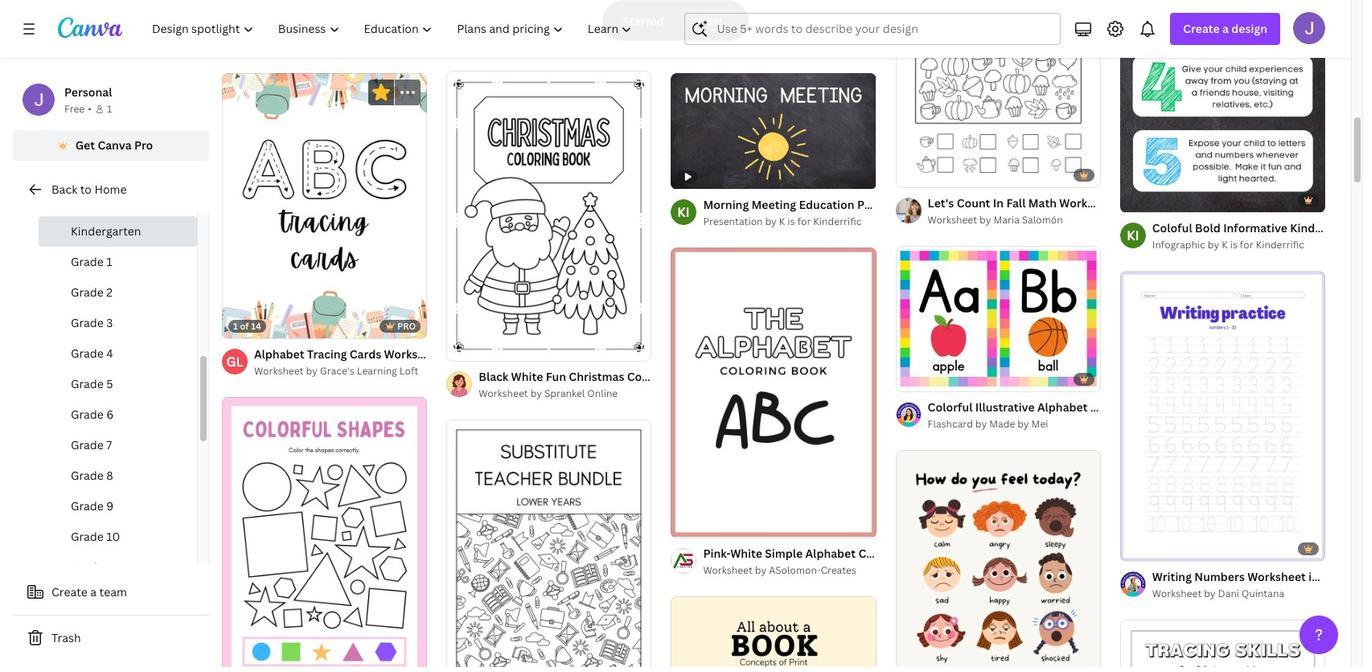 Task type: locate. For each thing, give the bounding box(es) containing it.
gl link
[[222, 349, 248, 375]]

create a design button
[[1171, 13, 1281, 45]]

2 horizontal spatial alphabet
[[1038, 400, 1088, 415]]

0 horizontal spatial set
[[509, 23, 528, 38]]

0 vertical spatial is
[[788, 214, 795, 228]]

1 of 12
[[458, 342, 485, 354]]

by left ryska
[[511, 38, 523, 51]]

k is for kinderrific element left presentation
[[671, 199, 697, 225]]

informative
[[1224, 221, 1288, 236]]

1 horizontal spatial illustrative
[[976, 400, 1035, 415]]

0 vertical spatial set
[[509, 23, 528, 38]]

1 of 14
[[233, 320, 261, 333]]

0 horizontal spatial illustrative
[[533, 347, 592, 362]]

alphabet up creates
[[806, 546, 856, 561]]

by down the tracing
[[306, 365, 318, 378]]

1 vertical spatial coloring
[[859, 546, 905, 561]]

grade inside grade 7 link
[[71, 438, 104, 453]]

grade 6 link
[[39, 400, 197, 430]]

grade 11 link
[[39, 553, 197, 583]]

grade left 8
[[71, 468, 104, 483]]

view button
[[677, 9, 741, 34]]

2 vertical spatial white
[[731, 546, 763, 561]]

grace's learning loft element
[[222, 349, 248, 375]]

coloring for alphabet
[[859, 546, 905, 561]]

grade up grade 2
[[71, 254, 104, 270]]

grade inside grade 1 link
[[71, 254, 104, 270]]

of for colorful illustrative alphabet flashcards
[[914, 373, 923, 385]]

for down informative
[[1240, 238, 1254, 252]]

a inside button
[[90, 585, 97, 600]]

9 grade from the top
[[71, 499, 104, 514]]

0 vertical spatial kinderrific
[[814, 214, 862, 228]]

create down grade 11
[[51, 585, 88, 600]]

illustrative up sprankel
[[533, 347, 592, 362]]

1 horizontal spatial a
[[1223, 21, 1229, 36]]

3 grade from the top
[[71, 315, 104, 331]]

alphabet down 14
[[254, 347, 305, 362]]

1 horizontal spatial white
[[511, 369, 543, 384]]

1 vertical spatial set
[[738, 369, 756, 384]]

1 inside 1 of 13 link
[[907, 373, 912, 385]]

1 horizontal spatial in
[[1309, 570, 1319, 585]]

book
[[908, 546, 936, 561]]

alphabet inside "pink-white simple alphabet coloring book worksheet by asolomon-creates"
[[806, 546, 856, 561]]

1 inside 1 of 27 link
[[683, 519, 687, 531]]

0 horizontal spatial a
[[90, 585, 97, 600]]

coloring for christmas
[[627, 369, 674, 384]]

1 horizontal spatial christmas
[[569, 369, 625, 384]]

by inside writing numbers worksheet in purple w worksheet by dani quintana
[[1205, 588, 1216, 601]]

0 vertical spatial k
[[779, 214, 785, 228]]

0 horizontal spatial fun
[[321, 23, 342, 38]]

of for black white fun christmas coloring worksheet set
[[465, 342, 474, 354]]

in left 1 of 12
[[445, 347, 456, 362]]

alphabet inside alphabet tracing cards worksheet in pastel colors illustrative worksheet by grace's learning loft
[[254, 347, 305, 362]]

2 vertical spatial alphabet
[[806, 546, 856, 561]]

0 horizontal spatial ki link
[[671, 199, 697, 225]]

0 vertical spatial coloring
[[627, 369, 674, 384]]

0 vertical spatial in
[[445, 347, 456, 362]]

pastel
[[458, 347, 492, 362]]

k inside coloful bold informative kindergarten  infographic by k is for kinderrific
[[1222, 238, 1228, 252]]

1 vertical spatial a
[[90, 585, 97, 600]]

illustration
[[540, 20, 601, 35]]

is inside presentation by k is for kinderrific link
[[788, 214, 795, 228]]

salomón
[[1022, 213, 1063, 227]]

1 vertical spatial christmas
[[569, 369, 625, 384]]

illustrative inside alphabet tracing cards worksheet in pastel colors illustrative worksheet by grace's learning loft
[[533, 347, 592, 362]]

k down informative
[[1222, 238, 1228, 252]]

by left dani
[[1205, 588, 1216, 601]]

white inside black white fun christmas coloring worksheet set worksheet by sprankel online
[[511, 369, 543, 384]]

1 vertical spatial white
[[511, 369, 543, 384]]

fun inside black white fun christmas coloring worksheet set worksheet by sprankel online
[[546, 369, 566, 384]]

poster down yellow
[[479, 38, 509, 51]]

grade left 10
[[71, 529, 104, 545]]

coloful bold informative kindergarten link
[[1153, 220, 1364, 238]]

0 horizontal spatial black
[[254, 23, 284, 38]]

coloring inside black white fun christmas coloring worksheet set worksheet by sprankel online
[[627, 369, 674, 384]]

poster left me
[[710, 20, 745, 35]]

yellow fun illustration classroom helpers poster image
[[447, 0, 652, 12]]

christmas up online
[[569, 369, 625, 384]]

by down simple
[[755, 564, 767, 577]]

1 horizontal spatial kinderrific
[[1256, 238, 1305, 252]]

1 vertical spatial for
[[1240, 238, 1254, 252]]

1 vertical spatial kinderrific
[[1256, 238, 1305, 252]]

illustrative up made
[[976, 400, 1035, 415]]

worksheet inside "pink-white simple alphabet coloring book worksheet by asolomon-creates"
[[703, 564, 753, 577]]

classroom
[[603, 20, 661, 35]]

online
[[588, 387, 618, 401]]

1 vertical spatial black
[[479, 369, 509, 384]]

let's count in fall math worksheet in monochromatic illustrative style image
[[896, 0, 1101, 187]]

grade 11
[[71, 560, 118, 575]]

christmas inside black white fun christmas coloring worksheet set worksheet by sprankel online
[[569, 369, 625, 384]]

1 vertical spatial k
[[1222, 238, 1228, 252]]

0 vertical spatial illustrative
[[533, 347, 592, 362]]

grade inside the grade 11 link
[[71, 560, 104, 575]]

grade inside 'grade 8' link
[[71, 468, 104, 483]]

8 grade from the top
[[71, 468, 104, 483]]

grade inside grade 2 link
[[71, 285, 104, 300]]

0 vertical spatial christmas
[[344, 23, 400, 38]]

asolomon-
[[769, 564, 821, 577]]

create for create a design
[[1184, 21, 1220, 36]]

kindergarten inside coloful bold informative kindergarten  infographic by k is for kinderrific
[[1291, 221, 1362, 236]]

yellow fun illustration classroom helpers poster link
[[479, 19, 745, 37]]

0 vertical spatial black
[[254, 23, 284, 38]]

alphabet inside colorful illustrative alphabet flashcards flashcard by made by mei
[[1038, 400, 1088, 415]]

personal
[[64, 84, 112, 100]]

1 inside 1 of 14 link
[[233, 320, 238, 333]]

1 horizontal spatial fun
[[517, 20, 538, 35]]

1 horizontal spatial coloring
[[859, 546, 905, 561]]

black inside black white fun christmas coloring worksheet set worksheet by sprankel online
[[479, 369, 509, 384]]

1 vertical spatial poster
[[479, 38, 509, 51]]

11 grade from the top
[[71, 560, 104, 575]]

worksheet
[[448, 23, 507, 38], [777, 23, 835, 38], [703, 40, 753, 54], [928, 213, 978, 227], [384, 347, 443, 362], [254, 365, 304, 378], [677, 369, 735, 384], [479, 387, 528, 401], [703, 564, 753, 577], [1248, 570, 1306, 585], [1153, 588, 1202, 601]]

Search search field
[[717, 14, 1051, 44]]

all about me worksheet link
[[703, 22, 835, 39]]

activity
[[403, 23, 445, 38]]

infographic by k is for kinderrific link
[[1153, 238, 1326, 254]]

white
[[287, 23, 319, 38], [511, 369, 543, 384], [731, 546, 763, 561]]

of left 13
[[914, 373, 923, 385]]

1 of 27 link
[[671, 247, 877, 538]]

1 up 2
[[106, 254, 112, 270]]

0 horizontal spatial white
[[287, 23, 319, 38]]

4 grade from the top
[[71, 346, 104, 361]]

kindergarten down school
[[71, 224, 141, 239]]

1 vertical spatial illustrative
[[976, 400, 1035, 415]]

0 horizontal spatial k is for kinderrific element
[[671, 199, 697, 225]]

0 vertical spatial white
[[287, 23, 319, 38]]

a inside dropdown button
[[1223, 21, 1229, 36]]

colorful
[[928, 400, 973, 415]]

by left sprankel
[[531, 387, 542, 401]]

set inside black white fun christmas coloring worksheet set worksheet by sprankel online
[[738, 369, 756, 384]]

10 grade from the top
[[71, 529, 104, 545]]

1 of 14 link
[[222, 73, 427, 340]]

flashcard
[[928, 418, 973, 431]]

pink-white simple alphabet coloring book worksheet by asolomon-creates
[[703, 546, 936, 577]]

in inside writing numbers worksheet in purple w worksheet by dani quintana
[[1309, 570, 1319, 585]]

trash
[[51, 631, 81, 646]]

of left 14
[[240, 320, 249, 333]]

flashcard by made by mei link
[[928, 417, 1101, 433]]

ki link left presentation
[[671, 199, 697, 225]]

0 vertical spatial a
[[1223, 21, 1229, 36]]

1 for pink-
[[683, 519, 687, 531]]

christmas for coloring
[[569, 369, 625, 384]]

1 vertical spatial create
[[51, 585, 88, 600]]

1 vertical spatial is
[[1231, 238, 1238, 252]]

1 inside 1 of 12 link
[[458, 342, 463, 354]]

is inside coloful bold informative kindergarten  infographic by k is for kinderrific
[[1231, 238, 1238, 252]]

1 horizontal spatial create
[[1184, 21, 1220, 36]]

grade inside grade 5 link
[[71, 376, 104, 392]]

fun for black white fun christmas coloring worksheet set worksheet by sprankel online
[[546, 369, 566, 384]]

grade left 3
[[71, 315, 104, 331]]

0 horizontal spatial kinderrific
[[814, 214, 862, 228]]

presentation
[[703, 214, 763, 228]]

1 right the •
[[107, 102, 112, 116]]

grade up create a team
[[71, 560, 104, 575]]

14
[[251, 320, 261, 333]]

by left maria
[[980, 213, 992, 227]]

grade for grade 3
[[71, 315, 104, 331]]

1 of 12 link
[[447, 71, 652, 361]]

6 grade from the top
[[71, 407, 104, 422]]

for right presentation
[[798, 214, 811, 228]]

grade left 7
[[71, 438, 104, 453]]

in left purple in the right of the page
[[1309, 570, 1319, 585]]

0 horizontal spatial in
[[445, 347, 456, 362]]

0 horizontal spatial coloring
[[627, 369, 674, 384]]

all about me worksheet image
[[671, 0, 877, 14]]

black for black white fun christmas activity worksheet set
[[254, 23, 284, 38]]

a left 'team'
[[90, 585, 97, 600]]

1 for colorful
[[907, 373, 912, 385]]

1 vertical spatial in
[[1309, 570, 1319, 585]]

1 horizontal spatial poster
[[710, 20, 745, 35]]

kinderrific inside coloful bold informative kindergarten  infographic by k is for kinderrific
[[1256, 238, 1305, 252]]

kindergarten right informative
[[1291, 221, 1362, 236]]

ki link left coloful in the top of the page
[[1120, 223, 1146, 249]]

grade left 2
[[71, 285, 104, 300]]

colorful hand drawn mood check social and emotional learning poster image
[[896, 451, 1101, 668]]

2 grade from the top
[[71, 285, 104, 300]]

1 horizontal spatial black
[[479, 369, 509, 384]]

0 vertical spatial for
[[798, 214, 811, 228]]

kinderrific
[[814, 214, 862, 228], [1256, 238, 1305, 252]]

1 left 14
[[233, 320, 238, 333]]

by down bold
[[1208, 238, 1220, 252]]

2 horizontal spatial fun
[[546, 369, 566, 384]]

alphabet tracing cards worksheet in pastel colors illustrative image
[[222, 73, 427, 339]]

made
[[990, 418, 1016, 431]]

0 horizontal spatial create
[[51, 585, 88, 600]]

grade inside the grade 10 link
[[71, 529, 104, 545]]

create inside button
[[51, 585, 88, 600]]

grade inside grade 6 link
[[71, 407, 104, 422]]

colorful illustrative alphabet flashcards link
[[928, 399, 1150, 417]]

black white fun christmas coloring worksheet set worksheet by sprankel online
[[479, 369, 756, 401]]

for
[[798, 214, 811, 228], [1240, 238, 1254, 252]]

by inside yellow fun illustration classroom helpers poster poster by ryska erliansyah
[[511, 38, 523, 51]]

k right presentation
[[779, 214, 785, 228]]

0 horizontal spatial is
[[788, 214, 795, 228]]

0 vertical spatial create
[[1184, 21, 1220, 36]]

view
[[696, 14, 722, 29]]

pre-school
[[71, 193, 129, 208]]

1 for black
[[458, 342, 463, 354]]

grace's
[[320, 365, 355, 378]]

grade for grade 1
[[71, 254, 104, 270]]

all about me worksheet worksheet by krizzia
[[703, 23, 835, 54]]

7 grade from the top
[[71, 438, 104, 453]]

grade inside the grade 3 link
[[71, 315, 104, 331]]

1 horizontal spatial kindergarten
[[1291, 221, 1362, 236]]

pink-white simple alphabet coloring book image
[[671, 248, 877, 538]]

grade left 5 at the left
[[71, 376, 104, 392]]

by right presentation
[[765, 214, 777, 228]]

1 horizontal spatial set
[[738, 369, 756, 384]]

2 horizontal spatial white
[[731, 546, 763, 561]]

1 horizontal spatial alphabet
[[806, 546, 856, 561]]

ki link for infographic by k is for kinderrific
[[1120, 223, 1146, 249]]

white for pink-white simple alphabet coloring book worksheet by asolomon-creates
[[731, 546, 763, 561]]

0 horizontal spatial alphabet
[[254, 347, 305, 362]]

1 grade from the top
[[71, 254, 104, 270]]

ki link
[[671, 199, 697, 225], [1120, 223, 1146, 249]]

coloring inside "pink-white simple alphabet coloring book worksheet by asolomon-creates"
[[859, 546, 905, 561]]

white inside "pink-white simple alphabet coloring book worksheet by asolomon-creates"
[[731, 546, 763, 561]]

1 left 13
[[907, 373, 912, 385]]

fun
[[517, 20, 538, 35], [321, 23, 342, 38], [546, 369, 566, 384]]

a left design
[[1223, 21, 1229, 36]]

create left design
[[1184, 21, 1220, 36]]

grade 8
[[71, 468, 113, 483]]

grade for grade 5
[[71, 376, 104, 392]]

black
[[254, 23, 284, 38], [479, 369, 509, 384]]

yellow fun illustration classroom helpers poster poster by ryska erliansyah
[[479, 20, 745, 51]]

1 horizontal spatial for
[[1240, 238, 1254, 252]]

5
[[106, 376, 113, 392]]

a for team
[[90, 585, 97, 600]]

of left 27
[[689, 519, 698, 531]]

is down informative
[[1231, 238, 1238, 252]]

1 for alphabet
[[233, 320, 238, 333]]

grade inside grade 4 link
[[71, 346, 104, 361]]

k is for kinderrific element
[[671, 199, 697, 225], [1120, 223, 1146, 249]]

black white fun christmas coloring worksheet set image
[[447, 71, 652, 361]]

0 horizontal spatial k
[[779, 214, 785, 228]]

grade left 4
[[71, 346, 104, 361]]

0 horizontal spatial christmas
[[344, 23, 400, 38]]

writing numbers worksheet in purple w link
[[1153, 569, 1364, 587]]

grade
[[71, 254, 104, 270], [71, 285, 104, 300], [71, 315, 104, 331], [71, 346, 104, 361], [71, 376, 104, 392], [71, 407, 104, 422], [71, 438, 104, 453], [71, 468, 104, 483], [71, 499, 104, 514], [71, 529, 104, 545], [71, 560, 104, 575]]

christmas for activity
[[344, 23, 400, 38]]

infographic
[[1153, 238, 1206, 252]]

1 vertical spatial alphabet
[[1038, 400, 1088, 415]]

1 horizontal spatial k is for kinderrific element
[[1120, 223, 1146, 249]]

by left mei
[[1018, 418, 1029, 431]]

poster by ryska erliansyah link
[[479, 37, 652, 53]]

grade for grade 6
[[71, 407, 104, 422]]

create
[[1184, 21, 1220, 36], [51, 585, 88, 600]]

worksheet by sprankel online link
[[479, 386, 652, 402]]

get
[[75, 138, 95, 153]]

9
[[106, 499, 114, 514]]

0 horizontal spatial kindergarten
[[71, 224, 141, 239]]

1 left 12
[[458, 342, 463, 354]]

k is for kinderrific element left coloful in the top of the page
[[1120, 223, 1146, 249]]

create inside dropdown button
[[1184, 21, 1220, 36]]

1 horizontal spatial is
[[1231, 238, 1238, 252]]

in inside alphabet tracing cards worksheet in pastel colors illustrative worksheet by grace's learning loft
[[445, 347, 456, 362]]

illustrative inside colorful illustrative alphabet flashcards flashcard by made by mei
[[976, 400, 1035, 415]]

christmas left activity
[[344, 23, 400, 38]]

quintana
[[1242, 588, 1285, 601]]

coloring
[[627, 369, 674, 384], [859, 546, 905, 561]]

alphabet up mei
[[1038, 400, 1088, 415]]

status
[[604, 2, 748, 41]]

by down me
[[755, 40, 767, 54]]

1 left 27
[[683, 519, 687, 531]]

colors
[[495, 347, 530, 362]]

is right presentation
[[788, 214, 795, 228]]

1 horizontal spatial ki link
[[1120, 223, 1146, 249]]

black white fun christmas coloring worksheet set link
[[479, 368, 756, 386]]

pre-
[[71, 193, 93, 208]]

set
[[509, 23, 528, 38], [738, 369, 756, 384]]

trash link
[[13, 623, 209, 655]]

worksheet by maria salomón link
[[928, 212, 1101, 228]]

5 grade from the top
[[71, 376, 104, 392]]

grade left the 6
[[71, 407, 104, 422]]

grade inside grade 9 'link'
[[71, 499, 104, 514]]

of left 12
[[465, 342, 474, 354]]

worksheet by asolomon-creates link
[[703, 563, 877, 579]]

colorful illustrative alphabet flashcards flashcard by made by mei
[[928, 400, 1150, 431]]

1 horizontal spatial k
[[1222, 238, 1228, 252]]

grade left 9
[[71, 499, 104, 514]]

1 inside grade 1 link
[[106, 254, 112, 270]]

None search field
[[685, 13, 1061, 45]]

0 vertical spatial alphabet
[[254, 347, 305, 362]]



Task type: describe. For each thing, give the bounding box(es) containing it.
2
[[106, 285, 113, 300]]

4
[[106, 346, 113, 361]]

pre-school link
[[39, 186, 197, 216]]

home
[[94, 182, 127, 197]]

k is for kinderrific image
[[1120, 223, 1146, 249]]

black white tracing skills handwriting worksheets image
[[1120, 621, 1326, 668]]

jacob simon image
[[1294, 12, 1326, 44]]

grade 3 link
[[39, 308, 197, 339]]

sprankel
[[545, 387, 585, 401]]

create a team button
[[13, 577, 209, 609]]

get canva pro button
[[13, 130, 209, 161]]

back
[[51, 182, 77, 197]]

grade 7
[[71, 438, 112, 453]]

coloful bold informative kindergarten infographic image
[[1120, 0, 1326, 213]]

get canva pro
[[75, 138, 153, 153]]

0 vertical spatial poster
[[710, 20, 745, 35]]

erliansyah
[[555, 38, 603, 51]]

grade 6
[[71, 407, 114, 422]]

grade 3
[[71, 315, 113, 331]]

cards
[[350, 347, 381, 362]]

0 horizontal spatial for
[[798, 214, 811, 228]]

back to home link
[[13, 174, 209, 206]]

writing numbers worksheet in purple w worksheet by dani quintana
[[1153, 570, 1364, 601]]

loft
[[400, 365, 419, 378]]

ryska
[[525, 38, 552, 51]]

free
[[64, 102, 85, 116]]

create for create a team
[[51, 585, 88, 600]]

a for design
[[1223, 21, 1229, 36]]

presentation by k is for kinderrific link
[[703, 214, 877, 230]]

colorful shapes worksheet in pink and white cute style image
[[222, 398, 427, 668]]

bold
[[1195, 221, 1221, 236]]

grade 10 link
[[39, 522, 197, 553]]

11
[[106, 560, 118, 575]]

fun inside yellow fun illustration classroom helpers poster poster by ryska erliansyah
[[517, 20, 538, 35]]

white for black white fun christmas activity worksheet set
[[287, 23, 319, 38]]

grade 2
[[71, 285, 113, 300]]

about
[[721, 23, 754, 38]]

free •
[[64, 102, 92, 116]]

8
[[106, 468, 113, 483]]

27
[[700, 519, 710, 531]]

grade 9
[[71, 499, 114, 514]]

black white fun christmas activity worksheet set
[[254, 23, 528, 38]]

1 of 13
[[907, 373, 935, 385]]

k is for kinderrific element for infographic by k is for kinderrific
[[1120, 223, 1146, 249]]

to
[[80, 182, 92, 197]]

by inside worksheet by maria salomón link
[[980, 213, 992, 227]]

grade for grade 9
[[71, 499, 104, 514]]

grade for grade 4
[[71, 346, 104, 361]]

by inside alphabet tracing cards worksheet in pastel colors illustrative worksheet by grace's learning loft
[[306, 365, 318, 378]]

krizzia
[[769, 40, 799, 54]]

mei
[[1032, 418, 1049, 431]]

writing numbers worksheet in purple white simple style image
[[1120, 272, 1326, 562]]

worksheet by krizzia link
[[703, 39, 835, 56]]

canva
[[98, 138, 132, 153]]

create a design
[[1184, 21, 1268, 36]]

all
[[703, 23, 718, 38]]

black for black white fun christmas coloring worksheet set worksheet by sprankel online
[[479, 369, 509, 384]]

design
[[1232, 21, 1268, 36]]

by inside all about me worksheet worksheet by krizzia
[[755, 40, 767, 54]]

helpers
[[664, 20, 707, 35]]

7
[[106, 438, 112, 453]]

ki link for presentation by k is for kinderrific
[[671, 199, 697, 225]]

10
[[106, 529, 120, 545]]

of for alphabet tracing cards worksheet in pastel colors illustrative
[[240, 320, 249, 333]]

grade for grade 7
[[71, 438, 104, 453]]

tracing
[[307, 347, 347, 362]]

grace's learning loft image
[[222, 349, 248, 375]]

grade for grade 2
[[71, 285, 104, 300]]

by inside "pink-white simple alphabet coloring book worksheet by asolomon-creates"
[[755, 564, 767, 577]]

•
[[88, 102, 92, 116]]

purple
[[1322, 570, 1358, 585]]

presentation by k is for kinderrific
[[703, 214, 862, 228]]

1 of 27
[[683, 519, 710, 531]]

alphabet tracing cards worksheet in pastel colors illustrative link
[[254, 346, 592, 364]]

k is for kinderrific image
[[671, 199, 697, 225]]

grade 5 link
[[39, 369, 197, 400]]

alphabet tracing cards worksheet in pastel colors illustrative worksheet by grace's learning loft
[[254, 347, 592, 378]]

1 of 13 link
[[896, 246, 1101, 392]]

by inside coloful bold informative kindergarten  infographic by k is for kinderrific
[[1208, 238, 1220, 252]]

black white fun christmas activity worksheet set link
[[254, 22, 528, 39]]

set for black white fun christmas coloring worksheet set worksheet by sprankel online
[[738, 369, 756, 384]]

of for pink-white simple alphabet coloring book
[[689, 519, 698, 531]]

white for black white fun christmas coloring worksheet set worksheet by sprankel online
[[511, 369, 543, 384]]

grade 10
[[71, 529, 120, 545]]

coloful bold informative kindergarten  infographic by k is for kinderrific
[[1153, 221, 1364, 252]]

13
[[925, 373, 935, 385]]

grade 1 link
[[39, 247, 197, 278]]

team
[[99, 585, 127, 600]]

set for black white fun christmas activity worksheet set
[[509, 23, 528, 38]]

by left made
[[976, 418, 987, 431]]

grade for grade 8
[[71, 468, 104, 483]]

for inside coloful bold informative kindergarten  infographic by k is for kinderrific
[[1240, 238, 1254, 252]]

k is for kinderrific element for presentation by k is for kinderrific
[[671, 199, 697, 225]]

w
[[1361, 570, 1364, 585]]

me
[[757, 23, 774, 38]]

creates
[[821, 564, 857, 577]]

grade for grade 10
[[71, 529, 104, 545]]

colorful illustrative alphabet flashcards image
[[896, 246, 1101, 392]]

black white lower years relief substitute teacher bundle worksheets image
[[447, 420, 652, 668]]

learning
[[357, 365, 397, 378]]

dani
[[1218, 588, 1240, 601]]

numbers
[[1195, 570, 1245, 585]]

by inside black white fun christmas coloring worksheet set worksheet by sprankel online
[[531, 387, 542, 401]]

fun for black white fun christmas activity worksheet set
[[321, 23, 342, 38]]

grade 9 link
[[39, 492, 197, 522]]

print concepts reading infographic in colorful  rainbow style image
[[671, 597, 877, 668]]

starred
[[623, 14, 664, 29]]

top level navigation element
[[142, 13, 646, 45]]

status containing view
[[604, 2, 748, 41]]

pro
[[134, 138, 153, 153]]

grade for grade 11
[[71, 560, 104, 575]]

by inside presentation by k is for kinderrific link
[[765, 214, 777, 228]]

0 horizontal spatial poster
[[479, 38, 509, 51]]

simple
[[765, 546, 803, 561]]

grade 4 link
[[39, 339, 197, 369]]

worksheet by maria salomón
[[928, 213, 1063, 227]]

maria
[[994, 213, 1020, 227]]

12
[[476, 342, 485, 354]]

worksheet by grace's learning loft link
[[254, 364, 427, 380]]



Task type: vqa. For each thing, say whether or not it's contained in the screenshot.
Simple
yes



